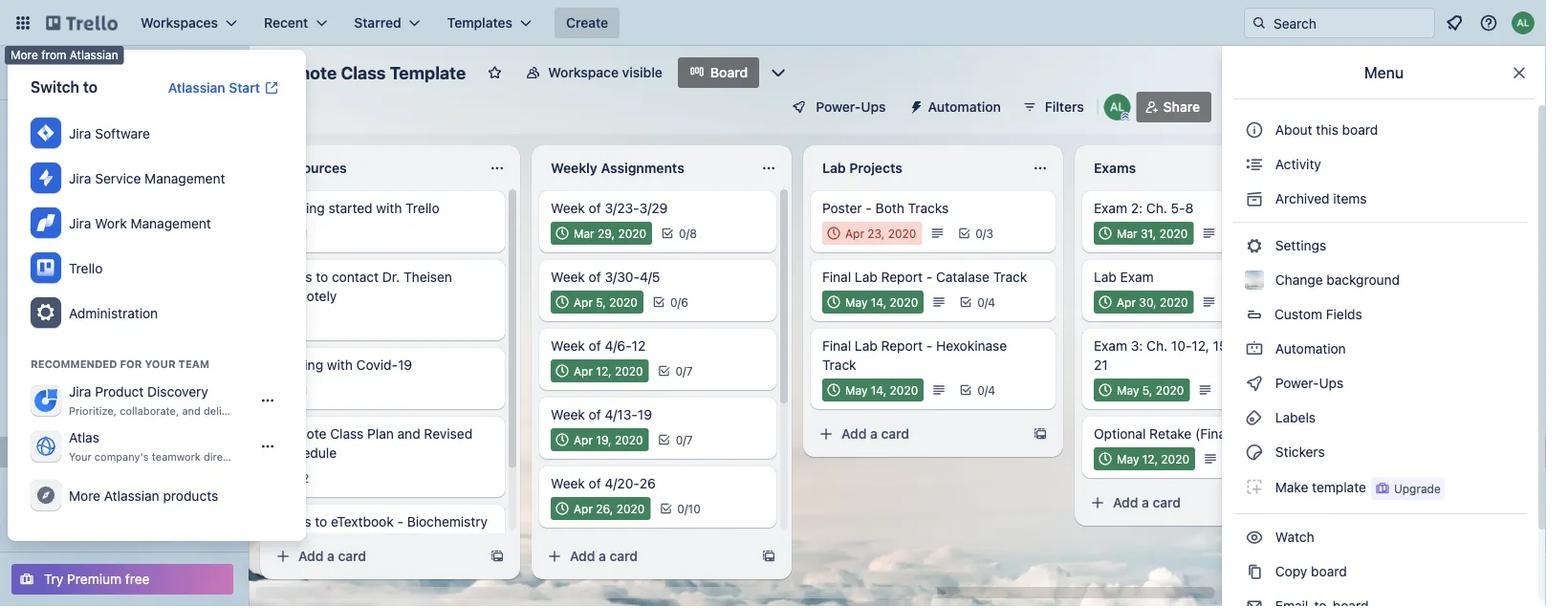 Task type: locate. For each thing, give the bounding box(es) containing it.
company's
[[94, 451, 149, 463]]

1 vertical spatial may 14, 2020
[[845, 383, 918, 397]]

sm image inside automation link
[[1245, 339, 1264, 359]]

0 vertical spatial 0 / 4
[[977, 295, 995, 309]]

week up apr 5, 2020 checkbox
[[551, 269, 585, 285]]

apr inside checkbox
[[1117, 295, 1136, 309]]

2 may 14, 2020 from the top
[[845, 383, 918, 397]]

1 horizontal spatial ups
[[1319, 375, 1344, 391]]

and right 16,
[[1255, 338, 1278, 354]]

trello down resources text box
[[406, 200, 440, 216]]

mar inside checkbox
[[1117, 227, 1138, 240]]

sm image left copy
[[1245, 562, 1264, 581]]

2 mar from the left
[[1117, 227, 1138, 240]]

of left 4/6-
[[589, 338, 601, 354]]

14, for final lab report - catalase track
[[871, 295, 887, 309]]

2020 for week of 4/6-12
[[615, 364, 643, 378]]

report for hexokinase
[[881, 338, 923, 354]]

may down "optional"
[[1117, 452, 1139, 466]]

power- up lab projects at the top of page
[[816, 99, 861, 115]]

0 vertical spatial class
[[341, 62, 386, 83]]

0 vertical spatial 5,
[[596, 295, 606, 309]]

more for more atlassian products
[[69, 488, 100, 503]]

card for final lab report - hexokinase track
[[881, 426, 909, 442]]

19 for covid-
[[398, 357, 412, 373]]

atlassian down workspace
[[168, 80, 225, 96]]

exam 3: ch. 10-12, 15-16, and 18- 21
[[1094, 338, 1302, 373]]

power-ups inside button
[[816, 99, 886, 115]]

May 14, 2020 checkbox
[[822, 291, 924, 314], [822, 379, 924, 402]]

to up remotely
[[316, 269, 328, 285]]

0 vertical spatial automation
[[928, 99, 1001, 115]]

jira product discovery options menu image
[[260, 393, 275, 408]]

remote inside board name text field
[[273, 62, 337, 83]]

3 of from the top
[[589, 338, 601, 354]]

weekly assignments
[[551, 160, 684, 176]]

remote down recent dropdown button
[[273, 62, 337, 83]]

1 vertical spatial automation
[[1272, 341, 1346, 357]]

8 down exams text field
[[1185, 200, 1194, 216]]

of
[[589, 200, 601, 216], [589, 269, 601, 285], [589, 338, 601, 354], [589, 407, 601, 423], [589, 476, 601, 492]]

more inside tooltip
[[11, 45, 38, 58]]

- for catalase
[[926, 269, 933, 285]]

1 vertical spatial 12,
[[596, 364, 612, 378]]

mar for week
[[574, 227, 594, 240]]

- for biochemistry
[[397, 514, 403, 530]]

0 horizontal spatial track
[[822, 357, 856, 373]]

4 jira from the top
[[69, 384, 91, 400]]

trello up calendar
[[69, 260, 103, 276]]

week up apr 26, 2020 checkbox
[[551, 476, 585, 492]]

and inside remote class plan and revised schedule
[[397, 426, 420, 442]]

sm image up lab projects text field
[[901, 92, 928, 119]]

add for coping with covid-19
[[298, 548, 324, 564]]

add a card button down links to etextbook - biochemistry
[[268, 541, 482, 572]]

1 sm image from the top
[[1245, 189, 1264, 208]]

board right this
[[1342, 122, 1378, 138]]

4 down hexokinase
[[988, 383, 995, 397]]

0 / 4 for catalase
[[977, 295, 995, 309]]

-
[[866, 200, 872, 216], [926, 269, 933, 285], [926, 338, 933, 354], [397, 514, 403, 530]]

workspace visible button
[[514, 57, 674, 88]]

card
[[881, 426, 909, 442], [1153, 495, 1181, 511], [338, 548, 366, 564], [610, 548, 638, 564]]

lab exam link
[[1094, 268, 1316, 287]]

report inside "link"
[[881, 269, 923, 285]]

1 vertical spatial 7
[[686, 433, 693, 447]]

2 horizontal spatial and
[[1255, 338, 1278, 354]]

Apr 30, 2020 checkbox
[[1094, 291, 1194, 314]]

1 vertical spatial 8
[[690, 227, 697, 240]]

class inside remote class plan and revised schedule
[[330, 426, 364, 442]]

create from template… image
[[490, 549, 505, 564]]

2020 down 12
[[615, 364, 643, 378]]

calendar
[[42, 282, 98, 297]]

0 horizontal spatial your
[[11, 320, 41, 336]]

1 vertical spatial apple lee (applelee29) image
[[1104, 94, 1131, 120]]

sm image for power-ups
[[1245, 374, 1264, 393]]

1 vertical spatial 5,
[[1143, 383, 1153, 397]]

a down may 12, 2020 checkbox
[[1142, 495, 1149, 511]]

0 left 6 on the left
[[670, 295, 677, 309]]

0 horizontal spatial template
[[130, 444, 187, 460]]

sm image inside stickers link
[[1245, 443, 1264, 462]]

apple lee (applelee29) image right filters at the right
[[1104, 94, 1131, 120]]

ch. inside "exam 3: ch. 10-12, 15-16, and 18- 21"
[[1147, 338, 1168, 354]]

1 vertical spatial ch.
[[1147, 338, 1168, 354]]

6 sm image from the top
[[1245, 528, 1264, 547]]

final
[[822, 269, 851, 285], [822, 338, 851, 354]]

sm image inside watch link
[[1245, 528, 1264, 547]]

1 7 from the top
[[686, 364, 693, 378]]

may up "optional"
[[1117, 383, 1139, 397]]

switch to… image
[[13, 13, 33, 33]]

1 vertical spatial remote class template
[[42, 444, 187, 460]]

may for exam 3: ch. 10-12, 15-16, and 18- 21
[[1117, 383, 1139, 397]]

1 may 14, 2020 checkbox from the top
[[822, 291, 924, 314]]

to right "free"
[[83, 78, 97, 96]]

1 vertical spatial may 14, 2020 checkbox
[[822, 379, 924, 402]]

1 horizontal spatial workspace
[[548, 65, 619, 80]]

5 of from the top
[[589, 476, 601, 492]]

2 vertical spatial to
[[315, 514, 327, 530]]

3/23-
[[605, 200, 639, 216]]

1 horizontal spatial 12,
[[1143, 452, 1158, 466]]

4 of from the top
[[589, 407, 601, 423]]

0 vertical spatial your
[[11, 320, 41, 336]]

track inside "link"
[[993, 269, 1027, 285]]

getting started with trello
[[279, 200, 440, 216]]

jira for jira work management
[[69, 215, 91, 231]]

2 horizontal spatial your
[[145, 358, 176, 371]]

/ down week of 3/23-3/29 link
[[686, 227, 690, 240]]

ups inside button
[[861, 99, 886, 115]]

may inside checkbox
[[1117, 452, 1139, 466]]

1 vertical spatial template
[[130, 444, 187, 460]]

- inside final lab report - hexokinase track
[[926, 338, 933, 354]]

0 horizontal spatial 12,
[[596, 364, 612, 378]]

remote up schedule
[[279, 426, 327, 442]]

1 horizontal spatial automation
[[1272, 341, 1346, 357]]

/ up 'catalase'
[[983, 227, 986, 240]]

sm image
[[901, 92, 928, 119], [1245, 155, 1264, 174], [1245, 236, 1264, 255], [1245, 477, 1264, 496], [1245, 562, 1264, 581]]

1 may 14, 2020 from the top
[[845, 295, 918, 309]]

sm image inside power-ups link
[[1245, 374, 1264, 393]]

3 week from the top
[[551, 338, 585, 354]]

management for jira service management
[[145, 170, 225, 186]]

0 horizontal spatial power-
[[816, 99, 861, 115]]

with left covid-
[[327, 357, 353, 373]]

power- up labels
[[1275, 375, 1319, 391]]

final lab report - catalase track
[[822, 269, 1027, 285]]

mar 29, 2020
[[574, 227, 646, 240]]

exams
[[1094, 160, 1136, 176]]

19 inside coping with covid-19 link
[[398, 357, 412, 373]]

1 week from the top
[[551, 200, 585, 216]]

2 of from the top
[[589, 269, 601, 285]]

card down the etextbook
[[338, 548, 366, 564]]

2020 for optional retake (finals week)
[[1161, 452, 1190, 466]]

sm image
[[1245, 189, 1264, 208], [1245, 339, 1264, 359], [1245, 374, 1264, 393], [1245, 408, 1264, 427], [1245, 443, 1264, 462], [1245, 528, 1264, 547], [1245, 597, 1264, 606]]

sm image for settings
[[1245, 236, 1264, 255]]

1 report from the top
[[881, 269, 923, 285]]

2020 right 29,
[[618, 227, 646, 240]]

apr down week of 4/6-12
[[574, 364, 593, 378]]

sm image for make template
[[1245, 477, 1264, 496]]

track inside final lab report - hexokinase track
[[822, 357, 856, 373]]

0 / 7 down week of 4/6-12 link
[[676, 364, 693, 378]]

covid-
[[356, 357, 398, 373]]

3 sm image from the top
[[1245, 374, 1264, 393]]

2 0 / 4 from the top
[[977, 383, 995, 397]]

lab inside text field
[[822, 160, 846, 176]]

create button
[[555, 8, 620, 38]]

2 final from the top
[[822, 338, 851, 354]]

2020 for week of 3/30-4/5
[[609, 295, 638, 309]]

- right the etextbook
[[397, 514, 403, 530]]

sm image inside activity link
[[1245, 155, 1264, 174]]

week
[[551, 200, 585, 216], [551, 269, 585, 285], [551, 338, 585, 354], [551, 407, 585, 423], [551, 476, 585, 492]]

1 vertical spatial workspace
[[11, 219, 83, 234]]

1 vertical spatial with
[[327, 357, 353, 373]]

class left plan
[[330, 426, 364, 442]]

to inside ways to contact dr. theisen remotely
[[316, 269, 328, 285]]

6
[[681, 295, 688, 309]]

apple lee (applelee29) image right open information menu image
[[1512, 11, 1535, 34]]

teamwork
[[152, 451, 201, 463]]

and
[[1255, 338, 1278, 354], [182, 405, 201, 417], [397, 426, 420, 442]]

1 vertical spatial create from template… image
[[761, 549, 776, 564]]

remote inside remote class plan and revised schedule
[[279, 426, 327, 442]]

1 0 / 7 from the top
[[676, 364, 693, 378]]

may for optional retake (finals week)
[[1117, 452, 1139, 466]]

remote class template inside 'link'
[[42, 444, 187, 460]]

contact
[[332, 269, 379, 285]]

create from template… image for week of 4/6-12
[[761, 549, 776, 564]]

5 week from the top
[[551, 476, 585, 492]]

1 vertical spatial 0 / 4
[[977, 383, 995, 397]]

card down may 12, 2020
[[1153, 495, 1181, 511]]

0 vertical spatial may 14, 2020
[[845, 295, 918, 309]]

management
[[145, 170, 225, 186], [131, 215, 211, 231]]

more from atlassian tooltip
[[5, 42, 124, 61]]

class down the starred
[[341, 62, 386, 83]]

0 horizontal spatial work
[[42, 352, 74, 368]]

19 inside week of 4/13-19 link
[[638, 407, 652, 423]]

2 0 / 7 from the top
[[676, 433, 693, 447]]

0 / 4
[[977, 295, 995, 309], [977, 383, 995, 397]]

exam for 3:
[[1094, 338, 1127, 354]]

apr for week of 4/6-12
[[574, 364, 593, 378]]

19 for 4/13-
[[638, 407, 652, 423]]

1 14, from the top
[[871, 295, 887, 309]]

week up apr 12, 2020 "checkbox"
[[551, 338, 585, 354]]

apr 30, 2020
[[1117, 295, 1188, 309]]

0 horizontal spatial automation
[[928, 99, 1001, 115]]

resources
[[279, 160, 347, 176]]

0 vertical spatial ups
[[861, 99, 886, 115]]

0 vertical spatial board
[[1342, 122, 1378, 138]]

ch. right the 2:
[[1146, 200, 1167, 216]]

service
[[95, 170, 141, 186]]

recommended for your team
[[31, 358, 209, 371]]

board inside button
[[1342, 122, 1378, 138]]

more
[[11, 45, 38, 58], [69, 488, 100, 503]]

/
[[686, 227, 690, 240], [983, 227, 986, 240], [677, 295, 681, 309], [985, 295, 988, 309], [683, 364, 686, 378], [985, 383, 988, 397], [683, 433, 686, 447], [685, 502, 688, 515]]

2 7 from the top
[[686, 433, 693, 447]]

1 horizontal spatial track
[[993, 269, 1027, 285]]

1 horizontal spatial create from template… image
[[1033, 426, 1048, 442]]

atlassian
[[70, 45, 118, 58], [168, 80, 225, 96], [104, 488, 159, 503]]

1 vertical spatial more
[[69, 488, 100, 503]]

4/6-
[[605, 338, 632, 354]]

2 4 from the top
[[988, 383, 995, 397]]

0 horizontal spatial more
[[11, 45, 38, 58]]

1 vertical spatial board
[[102, 414, 138, 429]]

0 / 7 for 12
[[676, 364, 693, 378]]

0 horizontal spatial 5,
[[596, 295, 606, 309]]

sm image for archived items
[[1245, 189, 1264, 208]]

1 horizontal spatial more
[[69, 488, 100, 503]]

2020 for exam 2: ch. 5-8
[[1160, 227, 1188, 240]]

a down final lab report - hexokinase track
[[870, 426, 878, 442]]

0 down week of 4/13-19 link
[[676, 433, 683, 447]]

week for week of 4/13-19
[[551, 407, 585, 423]]

jira for jira service management
[[69, 170, 91, 186]]

add a card button down final lab report - hexokinase track
[[811, 419, 1025, 449]]

2 vertical spatial trello
[[64, 414, 98, 429]]

7 sm image from the top
[[1245, 597, 1264, 606]]

12,
[[1192, 338, 1210, 354], [596, 364, 612, 378], [1143, 452, 1158, 466]]

atlassian start link
[[157, 73, 291, 103]]

0 horizontal spatial mar
[[574, 227, 594, 240]]

apr
[[845, 227, 864, 240], [574, 295, 593, 309], [1117, 295, 1136, 309], [574, 364, 593, 378], [574, 433, 593, 447], [574, 502, 593, 515]]

7 for 19
[[686, 433, 693, 447]]

work down service
[[95, 215, 127, 231]]

remote class template inside board name text field
[[273, 62, 466, 83]]

final inside final lab report - catalase track "link"
[[822, 269, 851, 285]]

1 0 / 4 from the top
[[977, 295, 995, 309]]

switch
[[31, 78, 79, 96]]

primary element
[[0, 0, 1546, 46]]

lab exam
[[1094, 269, 1154, 285]]

0 vertical spatial more
[[11, 45, 38, 58]]

about this board
[[1275, 122, 1378, 138]]

sm image inside archived items link
[[1245, 189, 1264, 208]]

5, down 'week of 3/30-4/5' at left
[[596, 295, 606, 309]]

about
[[1275, 122, 1313, 138]]

0 vertical spatial apple lee (applelee29) image
[[1512, 11, 1535, 34]]

1 horizontal spatial remote class template
[[273, 62, 466, 83]]

power-ups up labels
[[1272, 375, 1347, 391]]

1 horizontal spatial your
[[69, 451, 91, 463]]

Resources text field
[[268, 153, 478, 184]]

apr for lab exam
[[1117, 295, 1136, 309]]

getting
[[279, 200, 325, 216]]

create
[[566, 15, 608, 31]]

0 vertical spatial report
[[881, 269, 923, 285]]

final inside final lab report - hexokinase track
[[822, 338, 851, 354]]

to
[[83, 78, 97, 96], [316, 269, 328, 285], [315, 514, 327, 530]]

0 vertical spatial to
[[83, 78, 97, 96]]

create from template… image for final lab report - hexokinase track
[[1033, 426, 1048, 442]]

2020 for final lab report - hexokinase track
[[890, 383, 918, 397]]

1 horizontal spatial power-
[[1275, 375, 1319, 391]]

4 down 'catalase'
[[988, 295, 995, 309]]

1 horizontal spatial 5,
[[1143, 383, 1153, 397]]

2 jira from the top
[[69, 170, 91, 186]]

sm image inside 'labels' link
[[1245, 408, 1264, 427]]

this
[[1316, 122, 1339, 138]]

products
[[163, 488, 218, 503]]

back to home image
[[46, 8, 118, 38]]

1 vertical spatial 4
[[988, 383, 995, 397]]

lab down apr 23, 2020 checkbox
[[855, 269, 878, 285]]

0 vertical spatial and
[[1255, 338, 1278, 354]]

of up mar 29, 2020 option
[[589, 200, 601, 216]]

0 vertical spatial remote class template
[[273, 62, 466, 83]]

1 vertical spatial to
[[316, 269, 328, 285]]

4 week from the top
[[551, 407, 585, 423]]

template inside board name text field
[[390, 62, 466, 83]]

work up on-
[[42, 352, 74, 368]]

background
[[1327, 272, 1400, 288]]

management down jira software link
[[145, 170, 225, 186]]

apr for week of 4/20-26
[[574, 502, 593, 515]]

workspace inside button
[[548, 65, 619, 80]]

ch. for 10-
[[1147, 338, 1168, 354]]

Apr 5, 2020 checkbox
[[551, 291, 643, 314]]

sm image inside copy board link
[[1245, 562, 1264, 581]]

sm image left make
[[1245, 477, 1264, 496]]

May 12, 2020 checkbox
[[1094, 448, 1195, 470]]

2020 inside "checkbox"
[[615, 364, 643, 378]]

my trello board
[[42, 414, 138, 429]]

0 vertical spatial template
[[390, 62, 466, 83]]

of for 4/6-
[[589, 338, 601, 354]]

card for coping with covid-19
[[338, 548, 366, 564]]

0 horizontal spatial with
[[327, 357, 353, 373]]

Search field
[[1267, 9, 1434, 37]]

apr left 19,
[[574, 433, 593, 447]]

your inside atlas your company's teamwork directory
[[69, 451, 91, 463]]

0 down hexokinase
[[977, 383, 985, 397]]

1 4 from the top
[[988, 295, 995, 309]]

mar inside option
[[574, 227, 594, 240]]

more down company's
[[69, 488, 100, 503]]

your left boards
[[11, 320, 41, 336]]

recent button
[[252, 8, 339, 38]]

2 14, from the top
[[871, 383, 887, 397]]

template
[[1312, 479, 1366, 495]]

0 down 'catalase'
[[977, 295, 985, 309]]

board down product
[[102, 414, 138, 429]]

5, inside apr 5, 2020 checkbox
[[596, 295, 606, 309]]

apr for week of 4/13-19
[[574, 433, 593, 447]]

hexokinase
[[936, 338, 1007, 354]]

report left hexokinase
[[881, 338, 923, 354]]

2 week from the top
[[551, 269, 585, 285]]

14, down final lab report - hexokinase track
[[871, 383, 887, 397]]

0 horizontal spatial ups
[[861, 99, 886, 115]]

trello
[[406, 200, 440, 216], [69, 260, 103, 276], [64, 414, 98, 429]]

workspace for workspace visible
[[548, 65, 619, 80]]

1 vertical spatial trello
[[69, 260, 103, 276]]

0 horizontal spatial create from template… image
[[761, 549, 776, 564]]

0 vertical spatial 7
[[686, 364, 693, 378]]

template down my trello board link
[[130, 444, 187, 460]]

5 sm image from the top
[[1245, 443, 1264, 462]]

open information menu image
[[1479, 13, 1498, 33]]

class down my trello board
[[93, 444, 127, 460]]

card down apr 26, 2020
[[610, 548, 638, 564]]

5,
[[596, 295, 606, 309], [1143, 383, 1153, 397]]

report down apr 23, 2020
[[881, 269, 923, 285]]

1 vertical spatial management
[[131, 215, 211, 231]]

add a card button down apr 26, 2020
[[539, 541, 754, 572]]

1
[[302, 227, 308, 240], [76, 383, 82, 399], [302, 383, 308, 397]]

2 report from the top
[[881, 338, 923, 354]]

1 down getting
[[302, 227, 308, 240]]

0 vertical spatial power-ups
[[816, 99, 886, 115]]

2020 inside checkbox
[[1160, 295, 1188, 309]]

week up apr 19, 2020 checkbox
[[551, 407, 585, 423]]

2 may 14, 2020 checkbox from the top
[[822, 379, 924, 402]]

5, inside 'may 5, 2020' option
[[1143, 383, 1153, 397]]

labels
[[1272, 410, 1316, 426]]

may for final lab report - hexokinase track
[[845, 383, 868, 397]]

0 vertical spatial 14,
[[871, 295, 887, 309]]

0 vertical spatial ch.
[[1146, 200, 1167, 216]]

class inside 'link'
[[93, 444, 127, 460]]

1-on-1 meeting agenda button
[[42, 382, 214, 401]]

remote class template down my trello board
[[42, 444, 187, 460]]

apr 26, 2020
[[574, 502, 645, 515]]

exam 2: ch. 5-8 link
[[1094, 199, 1316, 218]]

ups down automation link
[[1319, 375, 1344, 391]]

apr left 26,
[[574, 502, 593, 515]]

create from template… image
[[1033, 426, 1048, 442], [761, 549, 776, 564]]

your down atlas
[[69, 451, 91, 463]]

and down discovery
[[182, 405, 201, 417]]

exam left the 2:
[[1094, 200, 1127, 216]]

2 vertical spatial your
[[69, 451, 91, 463]]

with right started
[[376, 200, 402, 216]]

1 of from the top
[[589, 200, 601, 216]]

collaborate,
[[120, 405, 179, 417]]

0 vertical spatial create from template… image
[[1033, 426, 1048, 442]]

ups up projects
[[861, 99, 886, 115]]

2020 for final lab report - catalase track
[[890, 295, 918, 309]]

power- inside button
[[816, 99, 861, 115]]

a for final lab report - hexokinase track
[[870, 426, 878, 442]]

0 / 7 down week of 4/13-19 link
[[676, 433, 693, 447]]

workspace down create button
[[548, 65, 619, 80]]

0 / 4 for hexokinase
[[977, 383, 995, 397]]

12, inside "checkbox"
[[596, 364, 612, 378]]

week for week of 3/30-4/5
[[551, 269, 585, 285]]

0 notifications image
[[1443, 11, 1466, 34]]

board for about this board
[[1342, 122, 1378, 138]]

2020 down '3/30-'
[[609, 295, 638, 309]]

jira up table
[[69, 215, 91, 231]]

report inside final lab report - hexokinase track
[[881, 338, 923, 354]]

jira for jira software
[[69, 125, 91, 141]]

class for the remote class plan and revised schedule link
[[330, 426, 364, 442]]

sm image for automation
[[1245, 339, 1264, 359]]

automation down custom fields
[[1272, 341, 1346, 357]]

1 vertical spatial final
[[822, 338, 851, 354]]

- for hexokinase
[[926, 338, 933, 354]]

0 horizontal spatial 19
[[398, 357, 412, 373]]

share button
[[1137, 92, 1212, 122]]

12
[[632, 338, 646, 354]]

0 vertical spatial 0 / 7
[[676, 364, 693, 378]]

automation up lab projects text field
[[928, 99, 1001, 115]]

automation inside automation button
[[928, 99, 1001, 115]]

2020 down retake
[[1161, 452, 1190, 466]]

remote inside remote class template 'link'
[[42, 444, 89, 460]]

may 14, 2020 checkbox down final lab report - catalase track at the right of page
[[822, 291, 924, 314]]

1 down coping
[[302, 383, 308, 397]]

add a card button for week of 4/6-12
[[539, 541, 754, 572]]

ch. right 3:
[[1147, 338, 1168, 354]]

poster
[[822, 200, 862, 216]]

apr inside "checkbox"
[[574, 364, 593, 378]]

atlassian start
[[168, 80, 260, 96]]

sm image inside settings link
[[1245, 236, 1264, 255]]

search image
[[1252, 15, 1267, 31]]

change background link
[[1234, 265, 1527, 295]]

biochemistry
[[407, 514, 488, 530]]

2020 for exam 3: ch. 10-12, 15-16, and 18- 21
[[1156, 383, 1184, 397]]

1 final from the top
[[822, 269, 851, 285]]

add a card down final lab report - hexokinase track
[[842, 426, 909, 442]]

workspace for workspace views
[[11, 219, 83, 234]]

2 sm image from the top
[[1245, 339, 1264, 359]]

exam up apr 30, 2020 checkbox
[[1120, 269, 1154, 285]]

1 vertical spatial track
[[822, 357, 856, 373]]

exam inside "exam 3: ch. 10-12, 15-16, and 18- 21"
[[1094, 338, 1127, 354]]

optional retake (finals week) link
[[1094, 425, 1316, 444]]

0 vertical spatial atlassian
[[70, 45, 118, 58]]

1 vertical spatial power-
[[1275, 375, 1319, 391]]

apple lee (applelee29) image
[[1512, 11, 1535, 34], [1104, 94, 1131, 120]]

5, down 3:
[[1143, 383, 1153, 397]]

14, down final lab report - catalase track at the right of page
[[871, 295, 887, 309]]

1 vertical spatial work
[[42, 352, 74, 368]]

coping with covid-19 link
[[279, 356, 493, 375]]

30,
[[1139, 295, 1157, 309]]

a
[[870, 426, 878, 442], [1142, 495, 1149, 511], [327, 548, 335, 564], [599, 548, 606, 564]]

1 horizontal spatial with
[[376, 200, 402, 216]]

switch to
[[31, 78, 97, 96]]

2 horizontal spatial 12,
[[1192, 338, 1210, 354]]

0 / 6
[[670, 295, 688, 309]]

4 sm image from the top
[[1245, 408, 1264, 427]]

14, for final lab report - hexokinase track
[[871, 383, 887, 397]]

2020 down final lab report - hexokinase track
[[890, 383, 918, 397]]

atlas options menu image
[[260, 439, 275, 454]]

add a card
[[842, 426, 909, 442], [1113, 495, 1181, 511], [298, 548, 366, 564], [570, 548, 638, 564]]

12, inside checkbox
[[1143, 452, 1158, 466]]

of up apr 5, 2020 checkbox
[[589, 269, 601, 285]]

share
[[1163, 99, 1200, 115]]

1 mar from the left
[[574, 227, 594, 240]]

2 vertical spatial board
[[1311, 564, 1347, 579]]

3 jira from the top
[[69, 215, 91, 231]]

recent
[[264, 15, 308, 31]]

4 for catalase
[[988, 295, 995, 309]]

1 vertical spatial remote
[[279, 426, 327, 442]]

1 vertical spatial and
[[182, 405, 201, 417]]

sm image for labels
[[1245, 408, 1264, 427]]

card down final lab report - hexokinase track
[[881, 426, 909, 442]]

free
[[50, 76, 74, 89]]

ch. for 5-
[[1146, 200, 1167, 216]]

lab up poster
[[822, 160, 846, 176]]

12, for optional retake (finals week)
[[1143, 452, 1158, 466]]

1-
[[42, 383, 54, 399]]

2 vertical spatial class
[[93, 444, 127, 460]]

1 jira from the top
[[69, 125, 91, 141]]

Weekly Assignments text field
[[539, 153, 750, 184]]

1 vertical spatial 19
[[638, 407, 652, 423]]

0 vertical spatial 19
[[398, 357, 412, 373]]

12, inside "exam 3: ch. 10-12, 15-16, and 18- 21"
[[1192, 338, 1210, 354]]

2 vertical spatial and
[[397, 426, 420, 442]]

0 vertical spatial management
[[145, 170, 225, 186]]

labels link
[[1234, 403, 1527, 433]]

remote
[[273, 62, 337, 83], [279, 426, 327, 442], [42, 444, 89, 460]]

jira down members
[[69, 170, 91, 186]]

workspace
[[548, 65, 619, 80], [11, 219, 83, 234]]

0 vertical spatial exam
[[1094, 200, 1127, 216]]

sm image inside automation button
[[901, 92, 928, 119]]

may 14, 2020 for catalase
[[845, 295, 918, 309]]

1 horizontal spatial mar
[[1117, 227, 1138, 240]]

stickers link
[[1234, 437, 1527, 468]]

2020 for week of 3/23-3/29
[[618, 227, 646, 240]]

0 vertical spatial track
[[993, 269, 1027, 285]]

of up apr 19, 2020 checkbox
[[589, 407, 601, 423]]

report
[[881, 269, 923, 285], [881, 338, 923, 354]]

may inside option
[[1117, 383, 1139, 397]]

items
[[1333, 191, 1367, 207]]



Task type: vqa. For each thing, say whether or not it's contained in the screenshot.
Game
no



Task type: describe. For each thing, give the bounding box(es) containing it.
add a card for final lab report - hexokinase track
[[842, 426, 909, 442]]

board for my trello board
[[102, 414, 138, 429]]

change
[[1275, 272, 1323, 288]]

class inside board name text field
[[341, 62, 386, 83]]

week for week of 3/23-3/29
[[551, 200, 585, 216]]

Board name text field
[[264, 57, 476, 88]]

and inside jira product discovery prioritize, collaborate, and deliver new ideas
[[182, 405, 201, 417]]

add for week of 4/6-12
[[570, 548, 595, 564]]

5, for 3/30-
[[596, 295, 606, 309]]

jira work management
[[69, 215, 211, 231]]

about this board button
[[1234, 115, 1527, 145]]

jira inside jira product discovery prioritize, collaborate, and deliver new ideas
[[69, 384, 91, 400]]

customize views image
[[769, 63, 788, 82]]

16,
[[1234, 338, 1251, 354]]

coping
[[279, 357, 323, 373]]

exam 3: ch. 10-12, 15-16, and 18- 21 link
[[1094, 337, 1316, 375]]

Lab Projects text field
[[811, 153, 1021, 184]]

may 14, 2020 for hexokinase
[[845, 383, 918, 397]]

week of 3/23-3/29
[[551, 200, 668, 216]]

more atlassian products link
[[23, 473, 291, 518]]

may 12, 2020
[[1117, 452, 1190, 466]]

administration
[[69, 305, 158, 321]]

ways to contact dr. theisen remotely link
[[279, 268, 493, 306]]

workspaces
[[141, 15, 218, 31]]

start
[[229, 80, 260, 96]]

track for final lab report - catalase track
[[993, 269, 1027, 285]]

etextbook
[[331, 514, 394, 530]]

26,
[[596, 502, 613, 515]]

add for final lab report - hexokinase track
[[842, 426, 867, 442]]

menu
[[1364, 64, 1404, 82]]

automation button
[[901, 92, 1012, 122]]

0 vertical spatial 8
[[1185, 200, 1194, 216]]

custom
[[1275, 306, 1323, 322]]

settings link
[[1234, 230, 1527, 261]]

started
[[328, 200, 373, 216]]

lab inside "link"
[[855, 269, 878, 285]]

0 down week of 4/6-12 link
[[676, 364, 683, 378]]

star or unstar board image
[[487, 65, 502, 80]]

more for more from atlassian
[[11, 45, 38, 58]]

premium
[[67, 571, 122, 587]]

may 14, 2020 checkbox for final lab report - hexokinase track
[[822, 379, 924, 402]]

workspace views
[[11, 219, 122, 234]]

visible
[[622, 65, 663, 80]]

of for 4/13-
[[589, 407, 601, 423]]

board link
[[678, 57, 759, 88]]

boards
[[42, 119, 85, 135]]

your boards with 4 items element
[[11, 317, 193, 339]]

0 horizontal spatial 8
[[690, 227, 697, 240]]

stickers
[[1272, 444, 1325, 460]]

to for links
[[315, 514, 327, 530]]

getting started with trello link
[[279, 199, 493, 218]]

1 inside 1-on-1 meeting agenda button
[[76, 383, 82, 399]]

poster - both tracks link
[[822, 199, 1044, 218]]

add a card button for coping with covid-19
[[268, 541, 482, 572]]

/ down week of 4/6-12 link
[[683, 364, 686, 378]]

1 for coping
[[302, 383, 308, 397]]

week of 4/6-12 link
[[551, 337, 765, 356]]

template inside 'link'
[[130, 444, 187, 460]]

make template
[[1272, 479, 1366, 495]]

directory
[[204, 451, 249, 463]]

and inside "exam 3: ch. 10-12, 15-16, and 18- 21"
[[1255, 338, 1278, 354]]

new
[[240, 405, 261, 417]]

remotely
[[279, 288, 337, 304]]

/ down week of 4/13-19 link
[[683, 433, 686, 447]]

for
[[120, 358, 142, 371]]

Apr 12, 2020 checkbox
[[551, 360, 649, 383]]

ideas
[[264, 405, 291, 417]]

0 / 7 for 19
[[676, 433, 693, 447]]

1 vertical spatial atlassian
[[168, 80, 225, 96]]

Apr 26, 2020 checkbox
[[551, 497, 651, 520]]

starred button
[[343, 8, 432, 38]]

1 vertical spatial ups
[[1319, 375, 1344, 391]]

workspace navigation collapse icon image
[[208, 59, 235, 86]]

card for week of 4/6-12
[[610, 548, 638, 564]]

0 horizontal spatial apple lee (applelee29) image
[[1104, 94, 1131, 120]]

0 left 3
[[976, 227, 983, 240]]

may for final lab report - catalase track
[[845, 295, 868, 309]]

mar for exam
[[1117, 227, 1138, 240]]

exam for 2:
[[1094, 200, 1127, 216]]

remote for the remote class plan and revised schedule link
[[279, 426, 327, 442]]

links to etextbook - biochemistry link
[[279, 513, 493, 532]]

2020 for week of 4/20-26
[[617, 502, 645, 515]]

final lab report - catalase track link
[[822, 268, 1044, 287]]

templates button
[[436, 8, 543, 38]]

0 left 10
[[677, 502, 685, 515]]

a for coping with covid-19
[[327, 548, 335, 564]]

apr for poster - both tracks
[[845, 227, 864, 240]]

a for week of 4/6-12
[[599, 548, 606, 564]]

jira product discovery prioritize, collaborate, and deliver new ideas
[[69, 384, 291, 417]]

links
[[279, 514, 311, 530]]

work inside button
[[42, 352, 74, 368]]

sm image for watch
[[1245, 528, 1264, 547]]

1 vertical spatial exam
[[1120, 269, 1154, 285]]

0 vertical spatial trello
[[406, 200, 440, 216]]

1 horizontal spatial power-ups
[[1272, 375, 1347, 391]]

calendar link
[[42, 280, 237, 299]]

4 for hexokinase
[[988, 383, 995, 397]]

apr for week of 3/30-4/5
[[574, 295, 593, 309]]

week)
[[1240, 426, 1279, 442]]

add a card down may 12, 2020 checkbox
[[1113, 495, 1181, 511]]

copy board
[[1272, 564, 1347, 579]]

try premium free
[[44, 571, 150, 587]]

track for final lab report - hexokinase track
[[822, 357, 856, 373]]

/ down 'catalase'
[[985, 295, 988, 309]]

team
[[178, 358, 209, 371]]

- left both
[[866, 200, 872, 216]]

on-
[[54, 383, 76, 399]]

discovery
[[147, 384, 208, 400]]

filters
[[1045, 99, 1084, 115]]

Apr 19, 2020 checkbox
[[551, 428, 649, 451]]

to for ways
[[316, 269, 328, 285]]

remote class template link
[[42, 443, 237, 462]]

this member is an admin of this board. image
[[1121, 112, 1130, 120]]

10-
[[1171, 338, 1192, 354]]

3:
[[1131, 338, 1143, 354]]

week of 4/20-26 link
[[551, 474, 765, 493]]

add a card button down may 12, 2020
[[1082, 488, 1297, 518]]

watch link
[[1234, 522, 1527, 553]]

dr.
[[382, 269, 400, 285]]

remote for remote class template 'link'
[[42, 444, 89, 460]]

theisen
[[403, 269, 452, 285]]

final for final lab report - catalase track
[[822, 269, 851, 285]]

class for remote class template 'link'
[[93, 444, 127, 460]]

archived items
[[1272, 191, 1367, 207]]

Exams text field
[[1082, 153, 1293, 184]]

0 / 3
[[976, 227, 994, 240]]

may 5, 2020
[[1117, 383, 1184, 397]]

2020 for week of 4/13-19
[[615, 433, 643, 447]]

try premium free button
[[11, 564, 233, 595]]

filters button
[[1016, 92, 1090, 122]]

add a card for week of 4/6-12
[[570, 548, 638, 564]]

May 5, 2020 checkbox
[[1094, 379, 1190, 402]]

add a card button for final lab report - hexokinase track
[[811, 419, 1025, 449]]

of for 3/23-
[[589, 200, 601, 216]]

18-
[[1282, 338, 1302, 354]]

apple lee's workspace link
[[50, 55, 198, 71]]

workspaces button
[[129, 8, 249, 38]]

1 horizontal spatial apple lee (applelee29) image
[[1512, 11, 1535, 34]]

Mar 31, 2020 checkbox
[[1094, 222, 1194, 245]]

3
[[986, 227, 994, 240]]

0 vertical spatial with
[[376, 200, 402, 216]]

/ down week of 4/20-26 link
[[685, 502, 688, 515]]

(finals
[[1195, 426, 1236, 442]]

atlassian inside tooltip
[[70, 45, 118, 58]]

retake
[[1150, 426, 1192, 442]]

2020 for poster - both tracks
[[888, 227, 916, 240]]

1 vertical spatial your
[[145, 358, 176, 371]]

5, for ch.
[[1143, 383, 1153, 397]]

1-on-1 meeting agenda
[[42, 383, 186, 399]]

apple lee's workspace free
[[50, 55, 198, 89]]

more from atlassian
[[11, 45, 118, 58]]

free
[[125, 571, 150, 587]]

sm image for stickers
[[1245, 443, 1264, 462]]

week for week of 4/20-26
[[551, 476, 585, 492]]

of for 3/30-
[[589, 269, 601, 285]]

final for final lab report - hexokinase track
[[822, 338, 851, 354]]

watch
[[1272, 529, 1318, 545]]

/ down the week of 3/30-4/5 link
[[677, 295, 681, 309]]

settings image
[[34, 301, 57, 324]]

week of 3/30-4/5
[[551, 269, 660, 285]]

report for catalase
[[881, 269, 923, 285]]

0 down week of 3/23-3/29 link
[[679, 227, 686, 240]]

5-
[[1171, 200, 1185, 216]]

automation inside automation link
[[1272, 341, 1346, 357]]

add a card for coping with covid-19
[[298, 548, 366, 564]]

/ down hexokinase
[[985, 383, 988, 397]]

Mar 29, 2020 checkbox
[[551, 222, 652, 245]]

archived
[[1275, 191, 1330, 207]]

management for jira work management
[[131, 215, 211, 231]]

product
[[95, 384, 144, 400]]

may 14, 2020 checkbox for final lab report - catalase track
[[822, 291, 924, 314]]

week of 3/23-3/29 link
[[551, 199, 765, 218]]

jira software link
[[23, 111, 291, 156]]

Apr 23, 2020 checkbox
[[822, 222, 922, 245]]

of for 4/20-
[[589, 476, 601, 492]]

lab up apr 30, 2020 checkbox
[[1094, 269, 1117, 285]]

sm image for copy board
[[1245, 562, 1264, 581]]

12, for week of 4/6-12
[[596, 364, 612, 378]]

2 vertical spatial atlassian
[[104, 488, 159, 503]]

remote class plan and revised schedule link
[[279, 425, 493, 463]]

1 horizontal spatial work
[[95, 215, 127, 231]]

table
[[42, 251, 75, 267]]

3/30-
[[605, 269, 640, 285]]

week of 4/13-19
[[551, 407, 652, 423]]

lab inside final lab report - hexokinase track
[[855, 338, 878, 354]]

2020 for lab exam
[[1160, 295, 1188, 309]]

recommended
[[31, 358, 117, 371]]

0 / 10
[[677, 502, 701, 515]]

week for week of 4/6-12
[[551, 338, 585, 354]]

to for switch
[[83, 78, 97, 96]]

members link
[[0, 142, 249, 173]]

4/13-
[[605, 407, 638, 423]]

my trello board link
[[42, 412, 237, 431]]

7 for 12
[[686, 364, 693, 378]]

sm image for activity
[[1245, 155, 1264, 174]]



